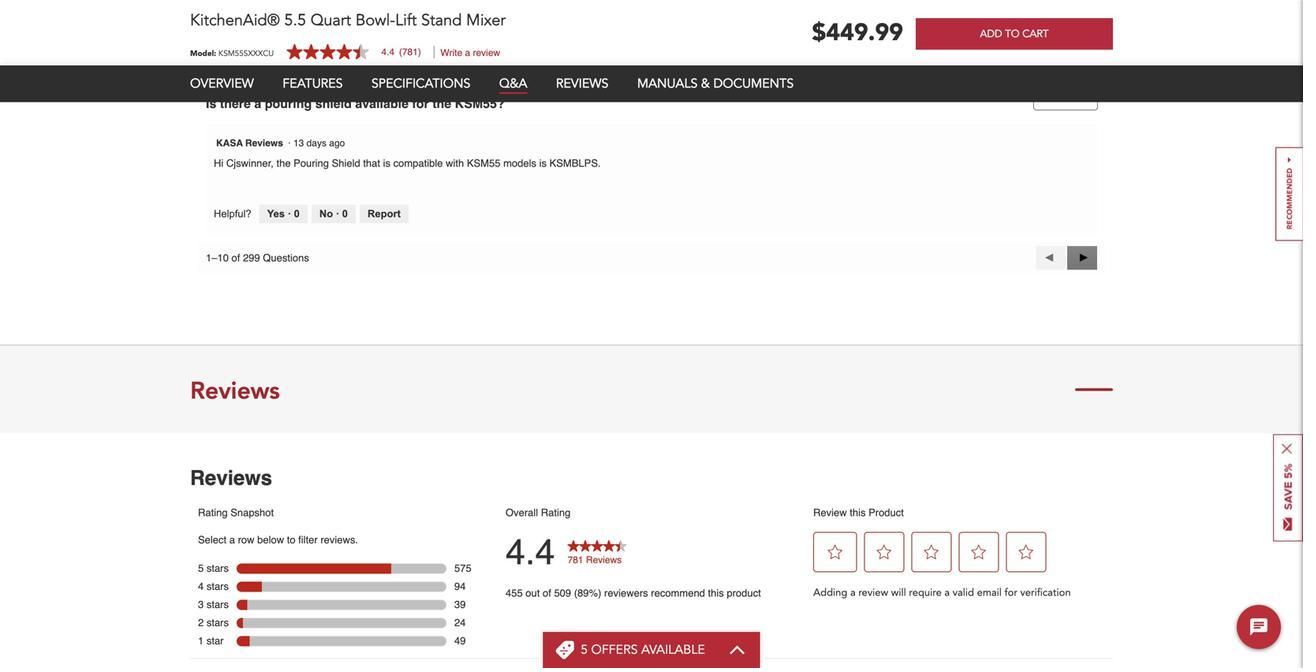 Task type: locate. For each thing, give the bounding box(es) containing it.
a
[[465, 47, 470, 58], [254, 96, 261, 111], [229, 534, 235, 546], [850, 586, 856, 600], [945, 586, 950, 600]]

reviews inside overall rating element
[[586, 555, 622, 566]]

rating
[[198, 507, 228, 519], [541, 507, 571, 519]]

for
[[412, 96, 429, 111], [1005, 586, 1018, 600]]

available down recommend
[[641, 641, 705, 659]]

5 for 5 stars
[[198, 563, 204, 574]]

39
[[454, 599, 466, 611]]

1 horizontal spatial available
[[641, 641, 705, 659]]

answer button
[[1034, 71, 1097, 110]]

of inside overall rating element
[[543, 587, 551, 599]]

1 horizontal spatial of
[[543, 587, 551, 599]]

2 report from the top
[[368, 208, 401, 220]]

a left valid
[[945, 586, 950, 600]]

1 report from the top
[[368, 28, 401, 39]]

out
[[526, 587, 540, 599]]

· left "bowl-"
[[336, 28, 339, 39]]

no down pouring
[[319, 208, 333, 220]]

1 horizontal spatial for
[[1005, 586, 1018, 600]]

content helpfulness group up features link
[[214, 24, 409, 43]]

1 vertical spatial no · 0
[[319, 208, 348, 220]]

a for select
[[229, 534, 235, 546]]

is right models
[[539, 157, 547, 169]]

days right 13
[[307, 138, 327, 149]]

review for adding
[[858, 586, 888, 600]]

► button
[[1067, 246, 1097, 270]]

2
[[198, 617, 204, 629]]

stars up 4 stars
[[207, 563, 229, 574]]

rating snapshot group
[[198, 560, 490, 651]]

ago up pouring
[[298, 77, 314, 88]]

reviews
[[556, 75, 608, 92], [245, 138, 283, 149], [190, 374, 280, 405], [190, 466, 272, 490], [586, 555, 622, 566]]

adding
[[813, 586, 847, 600]]

24
[[454, 617, 466, 629]]

1 is from the left
[[383, 157, 390, 169]]

5 offers available
[[581, 641, 705, 659]]

of
[[232, 252, 240, 264], [543, 587, 551, 599]]

2 is from the left
[[539, 157, 547, 169]]

94
[[454, 581, 466, 593]]

to
[[287, 534, 295, 546]]

0 vertical spatial 4.4
[[381, 47, 395, 58]]

yes up questions
[[267, 208, 285, 220]]

0 vertical spatial no · 0
[[319, 28, 348, 39]]

1 vertical spatial of
[[543, 587, 551, 599]]

helpful? up 1–10
[[214, 208, 251, 220]]

with
[[446, 157, 464, 169]]

this left "product"
[[708, 587, 724, 599]]

· up questions
[[288, 208, 291, 220]]

0 vertical spatial no
[[319, 28, 333, 39]]

rating is 0 (out of 5 stars). group
[[813, 529, 1050, 576]]

a right write at top
[[465, 47, 470, 58]]

stars right '3' at the left of the page
[[207, 599, 229, 611]]

heading containing 5
[[581, 641, 705, 659]]

1 horizontal spatial 5
[[581, 641, 588, 659]]

0 horizontal spatial is
[[383, 157, 390, 169]]

verification
[[1020, 586, 1071, 600]]

is
[[206, 96, 216, 111]]

report for 1st content helpfulness 'group' from the top
[[368, 28, 401, 39]]

models
[[503, 157, 536, 169]]

2 yes from the top
[[267, 208, 285, 220]]

1 vertical spatial report button
[[360, 205, 409, 223]]

is
[[383, 157, 390, 169], [539, 157, 547, 169]]

filter
[[298, 534, 318, 546]]

select a row below to filter reviews.
[[198, 534, 358, 546]]

1 vertical spatial no
[[319, 208, 333, 220]]

4.4
[[381, 47, 395, 58], [506, 532, 555, 573]]

helpful? for 1st content helpfulness 'group' from the top
[[214, 28, 251, 39]]

write a review
[[440, 47, 500, 58]]

quart
[[311, 9, 351, 31]]

0 vertical spatial helpful?
[[214, 28, 251, 39]]

4.4 for 4.4
[[506, 532, 555, 573]]

1 report button from the top
[[360, 24, 409, 43]]

1 vertical spatial review
[[858, 586, 888, 600]]

2 no from the top
[[319, 208, 333, 220]]

no · 0
[[319, 28, 348, 39], [319, 208, 348, 220]]

(89%)
[[574, 587, 601, 599]]

features link
[[283, 75, 343, 92]]

0 vertical spatial review
[[473, 47, 500, 58]]

1 vertical spatial content helpfulness group
[[214, 205, 409, 223]]

is right that
[[383, 157, 390, 169]]

2 rating from the left
[[541, 507, 571, 519]]

close image
[[1282, 444, 1292, 454]]

1 horizontal spatial ago
[[329, 138, 345, 149]]

1 vertical spatial yes · 0
[[267, 208, 300, 220]]

5 inside rating snapshot group
[[198, 563, 204, 574]]

ksmblps.
[[549, 157, 601, 169]]

days
[[276, 77, 296, 88], [307, 138, 327, 149]]

0 horizontal spatial of
[[232, 252, 240, 264]]

0 vertical spatial report button
[[360, 24, 409, 43]]

no right 5.5
[[319, 28, 333, 39]]

manuals & documents link
[[637, 75, 794, 92]]

the down kasa reviews · 13 days ago
[[276, 157, 291, 169]]

3 stars from the top
[[207, 599, 229, 611]]

0 vertical spatial of
[[232, 252, 240, 264]]

of left 299
[[232, 252, 240, 264]]

shield
[[332, 157, 360, 169]]

1 horizontal spatial this
[[850, 507, 866, 519]]

helpful? up model: ksm55sxxxcu
[[214, 28, 251, 39]]

1 yes from the top
[[267, 28, 285, 39]]

1 vertical spatial yes
[[267, 208, 285, 220]]

2 helpful? from the top
[[214, 208, 251, 220]]

overall rating element
[[498, 498, 805, 608]]

1 horizontal spatial is
[[539, 157, 547, 169]]

1 horizontal spatial 4.4
[[506, 532, 555, 573]]

4.4 inside overall rating element
[[506, 532, 555, 573]]

5 up 4 at left bottom
[[198, 563, 204, 574]]

stars for 2 stars
[[207, 617, 229, 629]]

0 horizontal spatial 5
[[198, 563, 204, 574]]

a right adding
[[850, 586, 856, 600]]

yes up ksm55sxxxcu
[[267, 28, 285, 39]]

a for write
[[465, 47, 470, 58]]

0 vertical spatial content helpfulness group
[[214, 24, 409, 43]]

2 stars from the top
[[207, 581, 229, 593]]

1 vertical spatial days
[[307, 138, 327, 149]]

1 no · 0 from the top
[[319, 28, 348, 39]]

rating right the overall
[[541, 507, 571, 519]]

0 horizontal spatial rating
[[198, 507, 228, 519]]

content helpfulness group
[[214, 24, 409, 43], [214, 205, 409, 223]]

the
[[432, 96, 451, 111], [276, 157, 291, 169]]

1 vertical spatial for
[[1005, 586, 1018, 600]]

0 horizontal spatial this
[[708, 587, 724, 599]]

report button up 4.4 (781)
[[360, 24, 409, 43]]

1 horizontal spatial rating
[[541, 507, 571, 519]]

4.4 left (781)
[[381, 47, 395, 58]]

781 reviews link
[[559, 533, 635, 580]]

2 no · 0 from the top
[[319, 208, 348, 220]]

0 horizontal spatial review
[[473, 47, 500, 58]]

1 horizontal spatial the
[[432, 96, 451, 111]]

1 vertical spatial 5
[[581, 641, 588, 659]]

overall
[[506, 507, 538, 519]]

for right email
[[1005, 586, 1018, 600]]

yes · 0 up ksm55sxxxcu
[[267, 28, 300, 39]]

0 horizontal spatial days
[[276, 77, 296, 88]]

email
[[977, 586, 1002, 600]]

q&a link
[[499, 75, 527, 94]]

overview
[[190, 75, 254, 92]]

0 vertical spatial 5
[[198, 563, 204, 574]]

review down mixer
[[473, 47, 500, 58]]

ago
[[298, 77, 314, 88], [329, 138, 345, 149]]

0 vertical spatial ago
[[298, 77, 314, 88]]

0 vertical spatial report
[[368, 28, 401, 39]]

stars right 4 at left bottom
[[207, 581, 229, 593]]

snapshot
[[230, 507, 274, 519]]

yes · 0
[[267, 28, 300, 39], [267, 208, 300, 220]]

13
[[293, 138, 304, 149]]

0 vertical spatial days
[[276, 77, 296, 88]]

4.4 down overall rating
[[506, 532, 555, 573]]

1 stars from the top
[[207, 563, 229, 574]]

offers
[[591, 641, 638, 659]]

1 vertical spatial helpful?
[[214, 208, 251, 220]]

heading
[[581, 641, 705, 659]]

rating up select
[[198, 507, 228, 519]]

1 yes · 0 from the top
[[267, 28, 300, 39]]

0 vertical spatial for
[[412, 96, 429, 111]]

this
[[850, 507, 866, 519], [708, 587, 724, 599]]

4 stars from the top
[[207, 617, 229, 629]]

1 vertical spatial the
[[276, 157, 291, 169]]

review left will
[[858, 586, 888, 600]]

yes · 0 up questions
[[267, 208, 300, 220]]

0 horizontal spatial 4.4
[[381, 47, 395, 58]]

no · 0 right 5.5
[[319, 28, 348, 39]]

manuals & documents
[[637, 75, 794, 92]]

days right 14
[[276, 77, 296, 88]]

0 vertical spatial yes
[[267, 28, 285, 39]]

a for adding
[[850, 586, 856, 600]]

will
[[891, 586, 906, 600]]

ksm55
[[467, 157, 500, 169]]

1–10 of 299 questions
[[206, 252, 315, 264]]

2 yes · 0 from the top
[[267, 208, 300, 220]]

2 report button from the top
[[360, 205, 409, 223]]

0 vertical spatial the
[[432, 96, 451, 111]]

content helpfulness group down pouring
[[214, 205, 409, 223]]

report button
[[360, 24, 409, 43], [360, 205, 409, 223]]

report button down that
[[360, 205, 409, 223]]

0 vertical spatial available
[[355, 96, 409, 111]]

1 no from the top
[[319, 28, 333, 39]]

1 horizontal spatial review
[[858, 586, 888, 600]]

1 vertical spatial ago
[[329, 138, 345, 149]]

this right review at the bottom of the page
[[850, 507, 866, 519]]

available down specifications
[[355, 96, 409, 111]]

no · 0 down shield at the left top of page
[[319, 208, 348, 220]]

the down specifications link
[[432, 96, 451, 111]]

require
[[909, 586, 942, 600]]

1 vertical spatial 4.4
[[506, 532, 555, 573]]

a left row
[[229, 534, 235, 546]]

bowl-
[[356, 9, 395, 31]]

1 vertical spatial available
[[641, 641, 705, 659]]

lift
[[395, 9, 417, 31]]

review
[[813, 507, 847, 519]]

ago up shield at the left top of page
[[329, 138, 345, 149]]

for down specifications
[[412, 96, 429, 111]]

0 vertical spatial this
[[850, 507, 866, 519]]

report up 4.4 (781)
[[368, 28, 401, 39]]

row
[[238, 534, 254, 546]]

of right 'out'
[[543, 587, 551, 599]]

stars right 2
[[207, 617, 229, 629]]

1 vertical spatial report
[[368, 208, 401, 220]]

1 vertical spatial this
[[708, 587, 724, 599]]

report down that
[[368, 208, 401, 220]]

5 stars
[[198, 563, 229, 574]]

0 horizontal spatial available
[[355, 96, 409, 111]]

helpful?
[[214, 28, 251, 39], [214, 208, 251, 220]]

0
[[294, 28, 300, 39], [342, 28, 348, 39], [294, 208, 300, 220], [342, 208, 348, 220]]

0 vertical spatial yes · 0
[[267, 28, 300, 39]]

5 right promo tag image
[[581, 641, 588, 659]]

1 content helpfulness group from the top
[[214, 24, 409, 43]]

1 helpful? from the top
[[214, 28, 251, 39]]

valid
[[953, 586, 974, 600]]



Task type: describe. For each thing, give the bounding box(es) containing it.
shield
[[315, 96, 352, 111]]

0 up questions
[[294, 208, 300, 220]]

14
[[262, 77, 273, 88]]

a right the there
[[254, 96, 261, 111]]

hi cjswinner, the pouring shield that is compatible with ksm55 models is ksmblps.
[[214, 157, 601, 169]]

compatible
[[393, 157, 443, 169]]

stars for 5 stars
[[207, 563, 229, 574]]

specifications
[[372, 75, 470, 92]]

kitchenaid®
[[190, 9, 280, 31]]

recommend
[[651, 587, 705, 599]]

14 days ago
[[262, 77, 319, 88]]

3 stars
[[198, 599, 229, 611]]

cjswinner
[[207, 77, 253, 88]]

kasa reviews · 13 days ago
[[216, 138, 350, 149]]

0 horizontal spatial for
[[412, 96, 429, 111]]

0 horizontal spatial ago
[[298, 77, 314, 88]]

►
[[1078, 251, 1089, 264]]

575
[[454, 563, 471, 574]]

mixer
[[466, 9, 506, 31]]

hi
[[214, 157, 223, 169]]

ksm55?
[[455, 96, 505, 111]]

add
[[980, 27, 1002, 41]]

· down shield at the left top of page
[[336, 208, 339, 220]]

review for write
[[473, 47, 500, 58]]

adding a review will require a valid email for verification
[[813, 586, 1071, 600]]

5 for 5 offers available
[[581, 641, 588, 659]]

1 rating from the left
[[198, 507, 228, 519]]

0 horizontal spatial the
[[276, 157, 291, 169]]

1–10
[[206, 252, 229, 264]]

1 horizontal spatial days
[[307, 138, 327, 149]]

there
[[220, 96, 251, 111]]

781
[[568, 555, 583, 566]]

◄
[[1044, 251, 1055, 264]]

◄ button
[[1036, 246, 1066, 270]]

0 down shield at the left top of page
[[342, 208, 348, 220]]

to
[[1005, 27, 1020, 41]]

below
[[257, 534, 284, 546]]

overall rating
[[506, 507, 571, 519]]

questions
[[263, 252, 309, 264]]

that
[[363, 157, 380, 169]]

cart
[[1022, 27, 1049, 41]]

review this product
[[813, 507, 904, 519]]

features
[[283, 75, 343, 92]]

this inside overall rating element
[[708, 587, 724, 599]]

add to cart
[[980, 27, 1049, 41]]

stand
[[421, 9, 462, 31]]

star
[[207, 635, 224, 647]]

49
[[454, 635, 466, 647]]

4.4 for 4.4 (781)
[[381, 47, 395, 58]]

3
[[198, 599, 204, 611]]

cjswinner button
[[207, 74, 253, 91]]

helpful? for 1st content helpfulness 'group' from the bottom of the page
[[214, 208, 251, 220]]

answer
[[1049, 92, 1082, 104]]

promo tag image
[[555, 641, 574, 659]]

2 stars
[[198, 617, 229, 629]]

model:
[[190, 48, 216, 59]]

0 left "bowl-"
[[342, 28, 348, 39]]

chevron icon image
[[729, 645, 746, 655]]

1 star
[[198, 635, 224, 647]]

specifications link
[[372, 75, 470, 92]]

2 content helpfulness group from the top
[[214, 205, 409, 223]]

report for 1st content helpfulness 'group' from the bottom of the page
[[368, 208, 401, 220]]

stars for 3 stars
[[207, 599, 229, 611]]

manuals
[[637, 75, 698, 92]]

pouring
[[294, 157, 329, 169]]

ksm55sxxxcu
[[218, 48, 274, 59]]

product
[[869, 507, 904, 519]]

4
[[198, 581, 204, 593]]

0 left quart
[[294, 28, 300, 39]]

recommendations image
[[1276, 147, 1303, 241]]

455
[[506, 587, 523, 599]]

· left 13
[[288, 138, 291, 149]]

rating snapshot
[[198, 507, 274, 519]]

5.5
[[284, 9, 306, 31]]

reviews link
[[556, 75, 608, 92]]

· left quart
[[288, 28, 291, 39]]

product
[[727, 587, 761, 599]]

455 out of 509 (89%) reviewers recommend this product
[[506, 587, 761, 599]]

model: ksm55sxxxcu
[[190, 48, 274, 59]]

stars for 4 stars
[[207, 581, 229, 593]]

kasa
[[216, 138, 243, 149]]

(781)
[[399, 47, 421, 58]]

pouring
[[265, 96, 312, 111]]

509
[[554, 587, 571, 599]]

$449.99
[[812, 17, 903, 49]]

write
[[440, 47, 462, 58]]

kitchenaid® 5.5 quart bowl-lift stand mixer
[[190, 9, 506, 31]]

reviewers
[[604, 587, 648, 599]]

add to cart button
[[916, 18, 1113, 50]]

q&a
[[499, 75, 527, 92]]

1
[[198, 635, 204, 647]]

documents
[[714, 75, 794, 92]]

write a review button
[[440, 47, 500, 58]]

299
[[243, 252, 260, 264]]

4 stars
[[198, 581, 229, 593]]

overview link
[[190, 75, 254, 92]]

1–10 of 299 questions alert
[[206, 252, 315, 264]]

&
[[701, 75, 710, 92]]



Task type: vqa. For each thing, say whether or not it's contained in the screenshot.
the bottommost THE
yes



